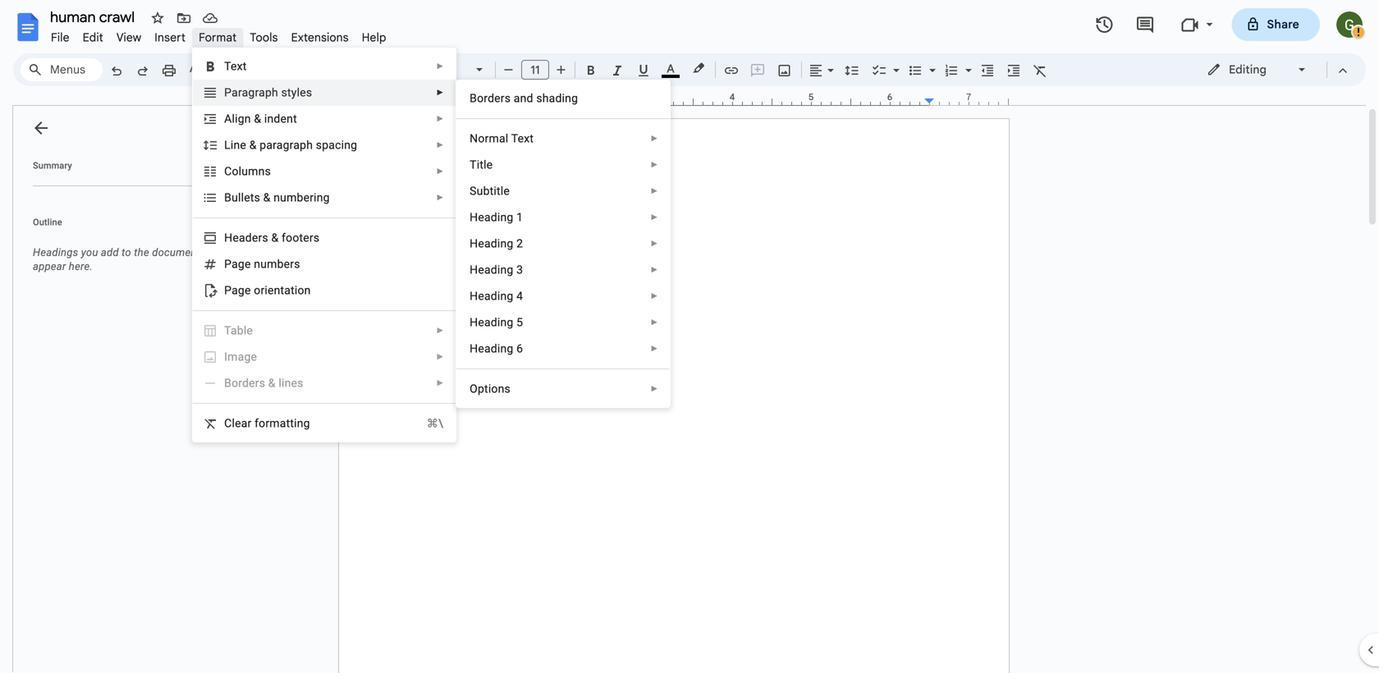 Task type: locate. For each thing, give the bounding box(es) containing it.
1 vertical spatial n
[[254, 258, 261, 271]]

heading up heading 3
[[470, 237, 514, 251]]

headers & footers h element
[[224, 231, 325, 245]]

& right "ine"
[[249, 138, 257, 152]]

a
[[224, 112, 232, 126]]

heading 3
[[470, 263, 523, 277]]

you
[[81, 246, 98, 259]]

n left mbers at the top left of page
[[254, 258, 261, 271]]

heading down heading 2
[[470, 263, 514, 277]]

►
[[436, 62, 445, 71], [436, 88, 445, 97], [436, 114, 445, 124], [651, 134, 659, 143], [436, 140, 445, 150], [651, 160, 659, 170], [436, 167, 445, 176], [651, 186, 659, 196], [436, 193, 445, 202], [651, 213, 659, 222], [651, 239, 659, 248], [651, 265, 659, 275], [651, 292, 659, 301], [651, 318, 659, 327], [436, 326, 445, 336], [651, 344, 659, 354], [436, 352, 445, 362], [436, 379, 445, 388], [651, 384, 659, 394]]

b
[[470, 92, 477, 105]]

Font size field
[[522, 60, 556, 80]]

clear formatting c element
[[224, 417, 315, 430]]

right margin image
[[926, 93, 1009, 105]]

Font size text field
[[522, 60, 549, 80]]

& right t
[[263, 191, 271, 205]]

tools
[[250, 30, 278, 45]]

p aragraph styles
[[224, 86, 312, 99]]

t itle
[[470, 158, 493, 172]]

line & paragraph spacing l element
[[224, 138, 362, 152]]

2 page from the top
[[224, 284, 251, 297]]

extensions
[[291, 30, 349, 45]]

file
[[51, 30, 70, 45]]

l
[[224, 138, 231, 152]]

outline
[[33, 217, 62, 228]]

add
[[101, 246, 119, 259]]

will
[[203, 246, 219, 259]]

text up the p
[[224, 60, 247, 73]]

page down page n u mbers
[[224, 284, 251, 297]]

&
[[254, 112, 261, 126], [249, 138, 257, 152], [263, 191, 271, 205], [271, 231, 279, 245], [268, 377, 276, 390]]

heading up heading 6
[[470, 316, 514, 329]]

insert
[[155, 30, 186, 45]]

5 heading from the top
[[470, 316, 514, 329]]

6 heading from the top
[[470, 342, 514, 356]]

⌘backslash element
[[407, 416, 444, 432]]

s right bulle
[[254, 191, 260, 205]]

s for n
[[265, 165, 271, 178]]

l ine & paragraph spacing
[[224, 138, 357, 152]]

& inside menu item
[[268, 377, 276, 390]]

headings you add to the document will appear here.
[[33, 246, 219, 273]]

1 page from the top
[[224, 258, 251, 271]]

menu bar
[[44, 21, 393, 48]]

0 vertical spatial page
[[224, 258, 251, 271]]

► inside borders & lines menu item
[[436, 379, 445, 388]]

menu item
[[193, 344, 456, 370]]

1 vertical spatial page
[[224, 284, 251, 297]]

1 vertical spatial s
[[254, 191, 260, 205]]

n for u
[[254, 258, 261, 271]]

orientation
[[254, 284, 311, 297]]

spacing
[[316, 138, 357, 152]]

1 heading from the top
[[470, 211, 514, 224]]

0 vertical spatial n
[[258, 165, 265, 178]]

0 vertical spatial s
[[265, 165, 271, 178]]

heading 4
[[470, 290, 523, 303]]

heading down the subtitle s element
[[470, 211, 514, 224]]

page numbers u element
[[224, 258, 305, 271]]

heading for heading 1
[[470, 211, 514, 224]]

itle
[[477, 158, 493, 172]]

s right the colum on the left top
[[265, 165, 271, 178]]

heading down heading 5
[[470, 342, 514, 356]]

numbering
[[274, 191, 330, 205]]

paragraph styles p element
[[224, 86, 317, 99]]

text s element
[[224, 60, 252, 73]]

orders
[[477, 92, 511, 105]]

i
[[224, 350, 228, 364]]

o
[[470, 382, 478, 396]]

styles
[[281, 86, 312, 99]]

edit menu item
[[76, 28, 110, 47]]

appear
[[33, 260, 66, 273]]

Menus field
[[21, 58, 103, 81]]

document outline element
[[13, 106, 237, 674]]

application
[[0, 0, 1380, 674]]

heading for heading 6
[[470, 342, 514, 356]]

2
[[517, 237, 523, 251]]

h
[[224, 231, 233, 245]]

s
[[265, 165, 271, 178], [254, 191, 260, 205]]

editing
[[1230, 62, 1267, 77]]

options o element
[[470, 382, 516, 396]]

page left u
[[224, 258, 251, 271]]

0 vertical spatial text
[[224, 60, 247, 73]]

2 heading from the top
[[470, 237, 514, 251]]

text
[[224, 60, 247, 73], [512, 132, 534, 145]]

footers
[[282, 231, 320, 245]]

heading 3 3 element
[[470, 263, 528, 277]]

heading for heading 2
[[470, 237, 514, 251]]

here.
[[69, 260, 93, 273]]

insert image image
[[776, 58, 795, 81]]

share button
[[1233, 8, 1321, 41]]

borders and shading b element
[[470, 92, 583, 105]]

text right ormal
[[512, 132, 534, 145]]

headings
[[33, 246, 78, 259]]

c
[[224, 417, 232, 430]]

& right eaders
[[271, 231, 279, 245]]

h eaders & footers
[[224, 231, 320, 245]]

0 horizontal spatial s
[[254, 191, 260, 205]]

arial option
[[421, 58, 467, 81]]

menu bar containing file
[[44, 21, 393, 48]]

heading 6
[[470, 342, 523, 356]]

menu
[[192, 48, 457, 443], [456, 80, 671, 408]]

file menu item
[[44, 28, 76, 47]]

0 horizontal spatial text
[[224, 60, 247, 73]]

page for page n u mbers
[[224, 258, 251, 271]]

& for ine
[[249, 138, 257, 152]]

c lear formatting
[[224, 417, 310, 430]]

arial
[[421, 62, 446, 77]]

1 horizontal spatial s
[[265, 165, 271, 178]]

tools menu item
[[243, 28, 285, 47]]

n
[[258, 165, 265, 178], [254, 258, 261, 271]]

view
[[117, 30, 142, 45]]

n up bulle t s & numbering
[[258, 165, 265, 178]]

subtitle s element
[[470, 184, 515, 198]]

o ptions
[[470, 382, 511, 396]]

page
[[224, 258, 251, 271], [224, 284, 251, 297]]

help
[[362, 30, 387, 45]]

⌘\
[[427, 417, 444, 430]]

borders & lines
[[224, 377, 304, 390]]

heading down heading 3
[[470, 290, 514, 303]]

page orientation
[[224, 284, 311, 297]]

heading
[[470, 211, 514, 224], [470, 237, 514, 251], [470, 263, 514, 277], [470, 290, 514, 303], [470, 316, 514, 329], [470, 342, 514, 356]]

t
[[470, 158, 477, 172]]

menu bar banner
[[0, 0, 1380, 674]]

align & indent a element
[[224, 112, 302, 126]]

image m element
[[224, 350, 262, 364]]

ubtitle
[[477, 184, 510, 198]]

u
[[261, 258, 267, 271]]

3 heading from the top
[[470, 263, 514, 277]]

4 heading from the top
[[470, 290, 514, 303]]

s ubtitle
[[470, 184, 510, 198]]

& right the lign
[[254, 112, 261, 126]]

heading 6 6 element
[[470, 342, 528, 356]]

page orientation 3 element
[[224, 284, 316, 297]]

& left lines
[[268, 377, 276, 390]]

1 vertical spatial text
[[512, 132, 534, 145]]



Task type: vqa. For each thing, say whether or not it's contained in the screenshot.


Task type: describe. For each thing, give the bounding box(es) containing it.
n
[[470, 132, 478, 145]]

format
[[199, 30, 237, 45]]

to
[[122, 246, 131, 259]]

table 2 element
[[224, 324, 258, 338]]

summary
[[33, 161, 72, 171]]

aragraph
[[232, 86, 278, 99]]

main toolbar
[[102, 0, 1054, 429]]

help menu item
[[355, 28, 393, 47]]

heading 1
[[470, 211, 523, 224]]

mode and view toolbar
[[1195, 53, 1357, 86]]

format menu item
[[192, 28, 243, 47]]

menu containing text
[[192, 48, 457, 443]]

document
[[152, 246, 200, 259]]

menu bar inside menu bar banner
[[44, 21, 393, 48]]

shading
[[537, 92, 578, 105]]

Rename text field
[[44, 7, 145, 26]]

mbers
[[267, 258, 300, 271]]

the
[[134, 246, 149, 259]]

lines
[[279, 377, 304, 390]]

heading 1 1 element
[[470, 211, 528, 224]]

text color image
[[662, 58, 680, 78]]

b orders and shading
[[470, 92, 578, 105]]

age
[[238, 350, 257, 364]]

i m age
[[224, 350, 257, 364]]

highlight color image
[[690, 58, 708, 78]]

1
[[517, 211, 523, 224]]

ptions
[[478, 382, 511, 396]]

columns n element
[[224, 165, 276, 178]]

bullets & numbering t element
[[224, 191, 335, 205]]

title t element
[[470, 158, 498, 172]]

& for eaders
[[271, 231, 279, 245]]

page for page orientation
[[224, 284, 251, 297]]

a lign & indent
[[224, 112, 297, 126]]

line & paragraph spacing image
[[843, 58, 862, 81]]

p
[[224, 86, 232, 99]]

page n u mbers
[[224, 258, 300, 271]]

ine
[[231, 138, 246, 152]]

n for s
[[258, 165, 265, 178]]

menu item containing i
[[193, 344, 456, 370]]

editing button
[[1196, 57, 1320, 82]]

indent
[[264, 112, 297, 126]]

summary heading
[[33, 159, 72, 172]]

paragraph
[[260, 138, 313, 152]]

table
[[224, 324, 253, 338]]

► inside table 'menu item'
[[436, 326, 445, 336]]

formatting
[[255, 417, 310, 430]]

borders & lines menu item
[[193, 370, 456, 397]]

eaders
[[233, 231, 268, 245]]

lign
[[232, 112, 251, 126]]

heading for heading 4
[[470, 290, 514, 303]]

application containing share
[[0, 0, 1380, 674]]

ormal
[[478, 132, 509, 145]]

3
[[517, 263, 523, 277]]

menu containing b
[[456, 80, 671, 408]]

lear
[[232, 417, 252, 430]]

4
[[517, 290, 523, 303]]

n ormal text
[[470, 132, 534, 145]]

colum n s
[[224, 165, 271, 178]]

heading for heading 3
[[470, 263, 514, 277]]

t
[[250, 191, 254, 205]]

s for t
[[254, 191, 260, 205]]

heading 5
[[470, 316, 523, 329]]

s
[[470, 184, 477, 198]]

borders
[[224, 377, 265, 390]]

heading 2 2 element
[[470, 237, 528, 251]]

edit
[[83, 30, 103, 45]]

insert menu item
[[148, 28, 192, 47]]

normal text n element
[[470, 132, 539, 145]]

heading 4 4 element
[[470, 290, 528, 303]]

and
[[514, 92, 534, 105]]

heading 2
[[470, 237, 523, 251]]

outline heading
[[13, 216, 237, 239]]

1 horizontal spatial text
[[512, 132, 534, 145]]

table menu item
[[193, 318, 456, 344]]

borders & lines q element
[[224, 377, 308, 390]]

share
[[1268, 17, 1300, 32]]

Star checkbox
[[146, 7, 169, 30]]

6
[[517, 342, 523, 356]]

view menu item
[[110, 28, 148, 47]]

& for lign
[[254, 112, 261, 126]]

heading for heading 5
[[470, 316, 514, 329]]

bulle t s & numbering
[[224, 191, 330, 205]]

5
[[517, 316, 523, 329]]

heading 5 5 element
[[470, 316, 528, 329]]

► inside menu item
[[436, 352, 445, 362]]

m
[[228, 350, 238, 364]]

bulle
[[224, 191, 250, 205]]

colum
[[224, 165, 258, 178]]

extensions menu item
[[285, 28, 355, 47]]



